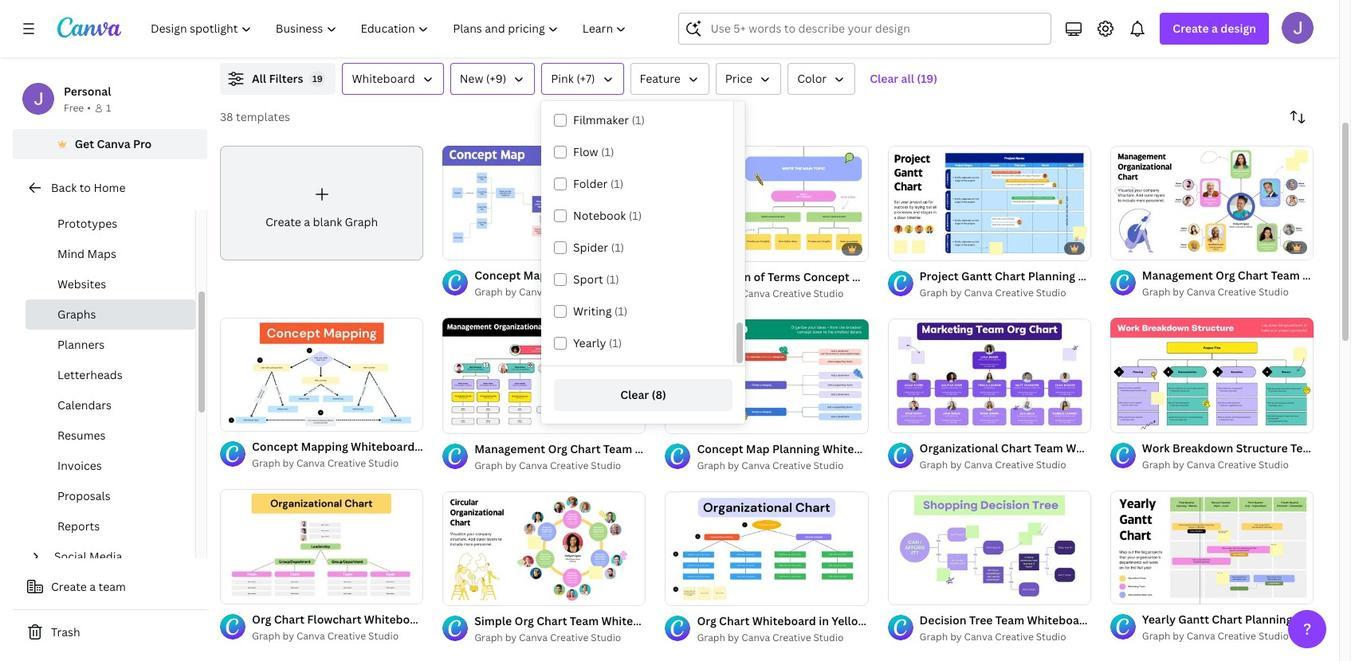 Task type: locate. For each thing, give the bounding box(es) containing it.
1 horizontal spatial basic
[[894, 614, 923, 629]]

clear all (19)
[[870, 71, 938, 86]]

back to home
[[51, 180, 126, 195]]

graphs template image
[[974, 0, 1314, 44]]

create down the 'social'
[[51, 580, 87, 595]]

whiteboard button
[[343, 63, 444, 95]]

all filters
[[252, 71, 303, 86]]

get canva pro
[[75, 136, 152, 152]]

(1) for notebook (1)
[[629, 208, 642, 223]]

basic inside concept mapping whiteboard in orange purple basic style graph by canva creative studio
[[511, 440, 540, 455]]

(1) right folder
[[611, 176, 624, 191]]

style inside concept mapping whiteboard in orange purple basic style graph by canva creative studio
[[542, 440, 570, 455]]

blank
[[313, 214, 342, 230]]

0 horizontal spatial in
[[418, 440, 428, 455]]

2 vertical spatial a
[[90, 580, 96, 595]]

(1) right notebook
[[629, 208, 642, 223]]

creative for work breakdown structure team whiteboard in red purple green trendy stickers style image
[[1218, 458, 1257, 472]]

create inside "link"
[[266, 214, 301, 230]]

basic
[[511, 440, 540, 455], [894, 614, 923, 629]]

graph by canva creative studio for the management org chart team whiteboard in blue green spaced color blocks style image
[[1143, 285, 1290, 299]]

(1) right writing
[[615, 304, 628, 319]]

canva
[[97, 136, 131, 152], [519, 285, 548, 299], [1187, 285, 1216, 299], [965, 287, 993, 300], [742, 287, 771, 301], [297, 457, 325, 471], [1187, 458, 1216, 472], [965, 459, 993, 472], [519, 459, 548, 473], [742, 459, 771, 473], [297, 630, 325, 644], [1187, 630, 1216, 644], [965, 631, 993, 645], [519, 631, 548, 645], [742, 632, 771, 645]]

clear left (8)
[[621, 388, 649, 403]]

work breakdown structure team whiteboard in red purple green trendy stickers style image
[[1111, 318, 1314, 433]]

graph inside "create a blank graph" element
[[345, 214, 378, 230]]

0 vertical spatial whiteboard
[[352, 71, 415, 86]]

concept map planning whiteboard in purple green modern professional style image
[[443, 146, 646, 260]]

orange
[[430, 440, 470, 455]]

free •
[[64, 101, 91, 115]]

create inside dropdown button
[[1174, 21, 1210, 36]]

flow (1)
[[573, 144, 615, 160]]

38
[[220, 109, 233, 124]]

0 horizontal spatial clear
[[621, 388, 649, 403]]

studio inside concept mapping whiteboard in orange purple basic style graph by canva creative studio
[[369, 457, 399, 471]]

graph
[[345, 214, 378, 230], [475, 285, 503, 299], [1143, 285, 1171, 299], [920, 287, 948, 300], [697, 287, 726, 301], [252, 457, 280, 471], [1143, 458, 1171, 472], [920, 459, 948, 472], [475, 459, 503, 473], [697, 459, 726, 473], [252, 630, 280, 644], [1143, 630, 1171, 644], [920, 631, 948, 645], [475, 631, 503, 645], [697, 632, 726, 645]]

clear inside button
[[621, 388, 649, 403]]

by for concept map planning whiteboard in green blue modern professional style image
[[728, 459, 740, 473]]

whiteboard inside concept mapping whiteboard in orange purple basic style graph by canva creative studio
[[351, 440, 415, 455]]

0 horizontal spatial create
[[51, 580, 87, 595]]

a inside dropdown button
[[1212, 21, 1219, 36]]

0 horizontal spatial a
[[90, 580, 96, 595]]

1 horizontal spatial in
[[819, 614, 829, 629]]

0 horizontal spatial style
[[542, 440, 570, 455]]

0 vertical spatial create
[[1174, 21, 1210, 36]]

graph by canva creative studio for project gantt chart planning whiteboard in blue simple colorful style image
[[920, 287, 1067, 300]]

purple
[[472, 440, 508, 455]]

color button
[[788, 63, 856, 95]]

(1) for sport (1)
[[606, 272, 620, 287]]

spider (1)
[[573, 240, 625, 255]]

style right 'purple'
[[542, 440, 570, 455]]

jacob simon image
[[1282, 12, 1314, 44]]

1 horizontal spatial create
[[266, 214, 301, 230]]

create inside button
[[51, 580, 87, 595]]

0 vertical spatial style
[[542, 440, 570, 455]]

a inside "link"
[[304, 214, 310, 230]]

(1) for yearly (1)
[[609, 336, 622, 351]]

graph by canva creative studio for work breakdown structure team whiteboard in red purple green trendy stickers style image
[[1143, 458, 1290, 472]]

in
[[418, 440, 428, 455], [819, 614, 829, 629]]

1 horizontal spatial style
[[925, 614, 953, 629]]

1 vertical spatial basic
[[894, 614, 923, 629]]

studio for the organizational chart team whiteboard in royal purple pastel purple friendly professional style image
[[1037, 459, 1067, 472]]

color
[[798, 71, 827, 86]]

all
[[252, 71, 266, 86]]

38 templates
[[220, 109, 290, 124]]

maps
[[87, 246, 116, 262]]

graph by canva creative studio link for org chart flowchart whiteboard in yellow pink spaced color blocks style image
[[252, 629, 424, 645]]

(1) for folder (1)
[[611, 176, 624, 191]]

create a design button
[[1161, 13, 1270, 45]]

a left team
[[90, 580, 96, 595]]

clear left all
[[870, 71, 899, 86]]

pro
[[133, 136, 152, 152]]

filmmaker (1)
[[573, 112, 645, 128]]

graph by canva creative studio link for simple org chart team whiteboard in yellow pink green spaced color blocks style image
[[475, 631, 646, 646]]

in left orange
[[418, 440, 428, 455]]

whiteboard down top level navigation element on the left top
[[352, 71, 415, 86]]

studio for project gantt chart planning whiteboard in blue simple colorful style image
[[1037, 287, 1067, 300]]

feature
[[640, 71, 681, 86]]

1 vertical spatial style
[[925, 614, 953, 629]]

studio for org chart flowchart whiteboard in yellow pink spaced color blocks style image
[[369, 630, 399, 644]]

creative for the management org chart team whiteboard in blue green spaced color blocks style image
[[1218, 285, 1257, 299]]

create left blank
[[266, 214, 301, 230]]

a left design
[[1212, 21, 1219, 36]]

0 vertical spatial a
[[1212, 21, 1219, 36]]

reports link
[[26, 512, 195, 542]]

graph by canva creative studio link for definition of terms concept map planning whiteboard in light blue pink green spaced color blocks style "image"
[[697, 286, 869, 302]]

graph by canva creative studio link for project gantt chart planning whiteboard in blue simple colorful style image
[[920, 286, 1092, 302]]

graph by canva creative studio
[[475, 285, 622, 299], [1143, 285, 1290, 299], [920, 287, 1067, 300], [697, 287, 844, 301], [1143, 458, 1290, 472], [920, 459, 1067, 472], [475, 459, 622, 473], [697, 459, 844, 473], [252, 630, 399, 644], [1143, 630, 1290, 644], [920, 631, 1067, 645], [475, 631, 622, 645]]

clear (8)
[[621, 388, 667, 403]]

style right red
[[925, 614, 953, 629]]

whiteboard right mapping
[[351, 440, 415, 455]]

by inside org chart whiteboard in yellow red basic style graph by canva creative studio
[[728, 632, 740, 645]]

a for design
[[1212, 21, 1219, 36]]

invoices
[[57, 459, 102, 474]]

0 vertical spatial clear
[[870, 71, 899, 86]]

whiteboard
[[352, 71, 415, 86], [351, 440, 415, 455], [753, 614, 817, 629]]

(1)
[[632, 112, 645, 128], [601, 144, 615, 160], [611, 176, 624, 191], [629, 208, 642, 223], [611, 240, 625, 255], [606, 272, 620, 287], [615, 304, 628, 319], [609, 336, 622, 351]]

19
[[313, 73, 323, 85]]

get canva pro button
[[13, 129, 207, 160]]

a
[[1212, 21, 1219, 36], [304, 214, 310, 230], [90, 580, 96, 595]]

Search search field
[[711, 14, 1042, 44]]

clear for clear (8)
[[621, 388, 649, 403]]

to
[[79, 180, 91, 195]]

in left yellow
[[819, 614, 829, 629]]

creative for definition of terms concept map planning whiteboard in light blue pink green spaced color blocks style "image"
[[773, 287, 812, 301]]

(19)
[[917, 71, 938, 86]]

1 horizontal spatial clear
[[870, 71, 899, 86]]

graphs
[[57, 307, 96, 322]]

planners link
[[26, 330, 195, 361]]

resumes link
[[26, 421, 195, 451]]

studio for work breakdown structure team whiteboard in red purple green trendy stickers style image
[[1259, 458, 1290, 472]]

(+7)
[[577, 71, 595, 86]]

org chart whiteboard in yellow red basic style image
[[665, 492, 869, 606]]

(1) right yearly
[[609, 336, 622, 351]]

2 vertical spatial whiteboard
[[753, 614, 817, 629]]

concept mapping whiteboard in orange purple basic style graph by canva creative studio
[[252, 440, 570, 471]]

2 horizontal spatial create
[[1174, 21, 1210, 36]]

basic for purple
[[511, 440, 540, 455]]

media
[[89, 550, 122, 565]]

1 vertical spatial clear
[[621, 388, 649, 403]]

create a team
[[51, 580, 126, 595]]

(1) for writing (1)
[[615, 304, 628, 319]]

graph by canva creative studio link for concept mapping whiteboard in orange purple basic style image
[[252, 457, 424, 472]]

style inside org chart whiteboard in yellow red basic style graph by canva creative studio
[[925, 614, 953, 629]]

(1) for spider (1)
[[611, 240, 625, 255]]

invoices link
[[26, 451, 195, 482]]

simple org chart team whiteboard in yellow pink green spaced color blocks style image
[[443, 492, 646, 606]]

graph by canva creative studio link
[[475, 285, 646, 301], [1143, 285, 1314, 301], [920, 286, 1092, 302], [697, 286, 869, 302], [252, 457, 424, 472], [1143, 457, 1314, 473], [920, 458, 1092, 474], [475, 458, 646, 474], [697, 459, 869, 475], [252, 629, 424, 645], [1143, 629, 1314, 645], [920, 630, 1092, 646], [475, 631, 646, 646], [697, 631, 869, 647]]

by for yearly gantt chart planning whiteboard in green yellow spaced color blocks style image
[[1173, 630, 1185, 644]]

creative for project gantt chart planning whiteboard in blue simple colorful style image
[[996, 287, 1034, 300]]

graph by canva creative studio for simple org chart team whiteboard in yellow pink green spaced color blocks style image
[[475, 631, 622, 645]]

None search field
[[679, 13, 1052, 45]]

concept
[[252, 440, 298, 455]]

1 vertical spatial whiteboard
[[351, 440, 415, 455]]

resumes
[[57, 428, 106, 443]]

(1) right the flow
[[601, 144, 615, 160]]

a inside button
[[90, 580, 96, 595]]

by for the organizational chart team whiteboard in royal purple pastel purple friendly professional style image
[[951, 459, 962, 472]]

basic right red
[[894, 614, 923, 629]]

a left blank
[[304, 214, 310, 230]]

in inside org chart whiteboard in yellow red basic style graph by canva creative studio
[[819, 614, 829, 629]]

(1) right the sport
[[606, 272, 620, 287]]

1 vertical spatial a
[[304, 214, 310, 230]]

(1) right "filmmaker"
[[632, 112, 645, 128]]

management org chart team whiteboard in blue green spaced color blocks style image
[[1111, 146, 1314, 260]]

creative for org chart flowchart whiteboard in yellow pink spaced color blocks style image
[[328, 630, 366, 644]]

new (+9)
[[460, 71, 507, 86]]

0 vertical spatial in
[[418, 440, 428, 455]]

clear inside "button"
[[870, 71, 899, 86]]

1 vertical spatial create
[[266, 214, 301, 230]]

social media link
[[48, 542, 186, 573]]

graph by canva creative studio link for work breakdown structure team whiteboard in red purple green trendy stickers style image
[[1143, 457, 1314, 473]]

2 vertical spatial create
[[51, 580, 87, 595]]

(1) for filmmaker (1)
[[632, 112, 645, 128]]

studio for simple org chart team whiteboard in yellow pink green spaced color blocks style image
[[591, 631, 622, 645]]

create for create a team
[[51, 580, 87, 595]]

filters
[[269, 71, 303, 86]]

get
[[75, 136, 94, 152]]

project gantt chart planning whiteboard in blue simple colorful style image
[[888, 146, 1092, 261]]

whiteboard inside org chart whiteboard in yellow red basic style graph by canva creative studio
[[753, 614, 817, 629]]

studio inside org chart whiteboard in yellow red basic style graph by canva creative studio
[[814, 632, 844, 645]]

1 vertical spatial in
[[819, 614, 829, 629]]

create left design
[[1174, 21, 1210, 36]]

graph by canva creative studio for yearly gantt chart planning whiteboard in green yellow spaced color blocks style image
[[1143, 630, 1290, 644]]

style
[[542, 440, 570, 455], [925, 614, 953, 629]]

back
[[51, 180, 77, 195]]

design
[[1221, 21, 1257, 36]]

clear
[[870, 71, 899, 86], [621, 388, 649, 403]]

0 vertical spatial basic
[[511, 440, 540, 455]]

1
[[106, 101, 111, 115]]

whiteboard right chart on the right bottom of the page
[[753, 614, 817, 629]]

basic right 'purple'
[[511, 440, 540, 455]]

1 horizontal spatial a
[[304, 214, 310, 230]]

pink
[[551, 71, 574, 86]]

graph by canva creative studio link for yearly gantt chart planning whiteboard in green yellow spaced color blocks style image
[[1143, 629, 1314, 645]]

by for definition of terms concept map planning whiteboard in light blue pink green spaced color blocks style "image"
[[728, 287, 740, 301]]

0 horizontal spatial basic
[[511, 440, 540, 455]]

in inside concept mapping whiteboard in orange purple basic style graph by canva creative studio
[[418, 440, 428, 455]]

basic inside org chart whiteboard in yellow red basic style graph by canva creative studio
[[894, 614, 923, 629]]

studio
[[591, 285, 622, 299], [1259, 285, 1290, 299], [1037, 287, 1067, 300], [814, 287, 844, 301], [369, 457, 399, 471], [1259, 458, 1290, 472], [1037, 459, 1067, 472], [591, 459, 622, 473], [814, 459, 844, 473], [369, 630, 399, 644], [1259, 630, 1290, 644], [1037, 631, 1067, 645], [591, 631, 622, 645], [814, 632, 844, 645]]

folder (1)
[[573, 176, 624, 191]]

(1) right spider
[[611, 240, 625, 255]]

2 horizontal spatial a
[[1212, 21, 1219, 36]]

graph inside concept mapping whiteboard in orange purple basic style graph by canva creative studio
[[252, 457, 280, 471]]

clear (8) button
[[554, 380, 733, 412]]



Task type: vqa. For each thing, say whether or not it's contained in the screenshot.
the topmost content
no



Task type: describe. For each thing, give the bounding box(es) containing it.
studio for concept map planning whiteboard in green blue modern professional style image
[[814, 459, 844, 473]]

trash link
[[13, 617, 207, 649]]

(8)
[[652, 388, 667, 403]]

graph by canva creative studio link for the organizational chart team whiteboard in royal purple pastel purple friendly professional style image
[[920, 458, 1092, 474]]

home
[[94, 180, 126, 195]]

in for orange
[[418, 440, 428, 455]]

graph inside org chart whiteboard in yellow red basic style graph by canva creative studio
[[697, 632, 726, 645]]

canva inside org chart whiteboard in yellow red basic style graph by canva creative studio
[[742, 632, 771, 645]]

creative for the organizational chart team whiteboard in royal purple pastel purple friendly professional style image
[[996, 459, 1034, 472]]

concept map planning whiteboard in green blue modern professional style image
[[665, 320, 869, 434]]

social media
[[54, 550, 122, 565]]

new
[[460, 71, 484, 86]]

graph by canva creative studio for definition of terms concept map planning whiteboard in light blue pink green spaced color blocks style "image"
[[697, 287, 844, 301]]

mapping
[[301, 440, 348, 455]]

studio for decision tree team whiteboard in light green purple casual corporate style image
[[1037, 631, 1067, 645]]

organizational chart team whiteboard in royal purple pastel purple friendly professional style image
[[888, 319, 1092, 434]]

writing (1)
[[573, 304, 628, 319]]

sport (1)
[[573, 272, 620, 287]]

red
[[870, 614, 891, 629]]

concept mapping whiteboard in orange purple basic style link
[[252, 439, 570, 457]]

whiteboard for concept
[[351, 440, 415, 455]]

filmmaker
[[573, 112, 629, 128]]

decision tree team whiteboard in light green purple casual corporate style image
[[888, 491, 1092, 606]]

create for create a design
[[1174, 21, 1210, 36]]

by for project gantt chart planning whiteboard in blue simple colorful style image
[[951, 287, 962, 300]]

basic for red
[[894, 614, 923, 629]]

prototypes
[[57, 216, 117, 231]]

create a blank graph link
[[220, 146, 424, 260]]

by for simple org chart team whiteboard in yellow pink green spaced color blocks style image
[[505, 631, 517, 645]]

graph by canva creative studio link for decision tree team whiteboard in light green purple casual corporate style image
[[920, 630, 1092, 646]]

style for org chart whiteboard in yellow red basic style
[[925, 614, 953, 629]]

org chart flowchart whiteboard in yellow pink spaced color blocks style image
[[220, 490, 424, 605]]

create a team button
[[13, 572, 207, 604]]

websites link
[[26, 270, 195, 300]]

(+9)
[[486, 71, 507, 86]]

letterheads
[[57, 368, 123, 383]]

creative for simple org chart team whiteboard in yellow pink green spaced color blocks style image
[[550, 631, 589, 645]]

graph by canva creative studio link for org chart whiteboard in yellow red basic style image
[[697, 631, 869, 647]]

sport
[[573, 272, 604, 287]]

•
[[87, 101, 91, 115]]

websites
[[57, 277, 106, 292]]

creative for decision tree team whiteboard in light green purple casual corporate style image
[[996, 631, 1034, 645]]

yellow
[[832, 614, 867, 629]]

(1) for flow (1)
[[601, 144, 615, 160]]

trash
[[51, 625, 80, 640]]

definition of terms concept map planning whiteboard in light blue pink green spaced color blocks style image
[[665, 147, 869, 261]]

a for blank
[[304, 214, 310, 230]]

in for yellow
[[819, 614, 829, 629]]

by inside concept mapping whiteboard in orange purple basic style graph by canva creative studio
[[283, 457, 294, 471]]

free
[[64, 101, 84, 115]]

planners
[[57, 337, 105, 353]]

create for create a blank graph
[[266, 214, 301, 230]]

folder
[[573, 176, 608, 191]]

calendars link
[[26, 391, 195, 421]]

studio for yearly gantt chart planning whiteboard in green yellow spaced color blocks style image
[[1259, 630, 1290, 644]]

mind maps link
[[26, 239, 195, 270]]

all
[[902, 71, 915, 86]]

graph by canva creative studio link for the management org chart team whiteboard in blue green spaced color blocks style image
[[1143, 285, 1314, 301]]

studio for the management org chart team whiteboard in blue green spaced color blocks style image
[[1259, 285, 1290, 299]]

graph by canva creative studio for decision tree team whiteboard in light green purple casual corporate style image
[[920, 631, 1067, 645]]

by for the management org chart team whiteboard in blue green spaced color blocks style image
[[1173, 285, 1185, 299]]

whiteboard for org
[[753, 614, 817, 629]]

concept mapping whiteboard in orange purple basic style image
[[220, 318, 424, 432]]

whiteboard inside button
[[352, 71, 415, 86]]

a for team
[[90, 580, 96, 595]]

style for concept mapping whiteboard in orange purple basic style
[[542, 440, 570, 455]]

calendars
[[57, 398, 112, 413]]

canva inside concept mapping whiteboard in orange purple basic style graph by canva creative studio
[[297, 457, 325, 471]]

creative inside org chart whiteboard in yellow red basic style graph by canva creative studio
[[773, 632, 812, 645]]

price
[[726, 71, 753, 86]]

mind
[[57, 246, 85, 262]]

personal
[[64, 84, 111, 99]]

create a blank graph element
[[220, 146, 424, 260]]

templates
[[236, 109, 290, 124]]

flow
[[573, 144, 599, 160]]

writing
[[573, 304, 612, 319]]

clear all (19) button
[[862, 63, 946, 95]]

reports
[[57, 519, 100, 534]]

graph by canva creative studio for the organizational chart team whiteboard in royal purple pastel purple friendly professional style image
[[920, 459, 1067, 472]]

chart
[[719, 614, 750, 629]]

yearly gantt chart planning whiteboard in green yellow spaced color blocks style image
[[1111, 491, 1314, 605]]

by for org chart flowchart whiteboard in yellow pink spaced color blocks style image
[[283, 630, 294, 644]]

social
[[54, 550, 87, 565]]

new (+9) button
[[450, 63, 535, 95]]

clear for clear all (19)
[[870, 71, 899, 86]]

creative for yearly gantt chart planning whiteboard in green yellow spaced color blocks style image
[[1218, 630, 1257, 644]]

proposals
[[57, 489, 111, 504]]

notebook
[[573, 208, 626, 223]]

yearly
[[573, 336, 606, 351]]

proposals link
[[26, 482, 195, 512]]

by for work breakdown structure team whiteboard in red purple green trendy stickers style image
[[1173, 458, 1185, 472]]

graph by canva creative studio link for concept map planning whiteboard in green blue modern professional style image
[[697, 459, 869, 475]]

org chart whiteboard in yellow red basic style graph by canva creative studio
[[697, 614, 953, 645]]

graph by canva creative studio for org chart flowchart whiteboard in yellow pink spaced color blocks style image
[[252, 630, 399, 644]]

create a blank graph
[[266, 214, 378, 230]]

prototypes link
[[26, 209, 195, 239]]

pink (+7)
[[551, 71, 595, 86]]

studio for definition of terms concept map planning whiteboard in light blue pink green spaced color blocks style "image"
[[814, 287, 844, 301]]

pink (+7) button
[[542, 63, 624, 95]]

price button
[[716, 63, 782, 95]]

yearly (1)
[[573, 336, 622, 351]]

feature button
[[630, 63, 710, 95]]

management org chart team whiteboard in black red green trendy sticker style image
[[443, 319, 646, 433]]

19 filter options selected element
[[310, 71, 326, 87]]

creative inside concept mapping whiteboard in orange purple basic style graph by canva creative studio
[[328, 457, 366, 471]]

org
[[697, 614, 717, 629]]

Sort by button
[[1282, 101, 1314, 133]]

create a design
[[1174, 21, 1257, 36]]

mind maps
[[57, 246, 116, 262]]

spider
[[573, 240, 609, 255]]

team
[[99, 580, 126, 595]]

canva inside "button"
[[97, 136, 131, 152]]

back to home link
[[13, 172, 207, 204]]

by for decision tree team whiteboard in light green purple casual corporate style image
[[951, 631, 962, 645]]

graph by canva creative studio for concept map planning whiteboard in green blue modern professional style image
[[697, 459, 844, 473]]

creative for concept map planning whiteboard in green blue modern professional style image
[[773, 459, 812, 473]]

notebook (1)
[[573, 208, 642, 223]]

top level navigation element
[[140, 13, 641, 45]]



